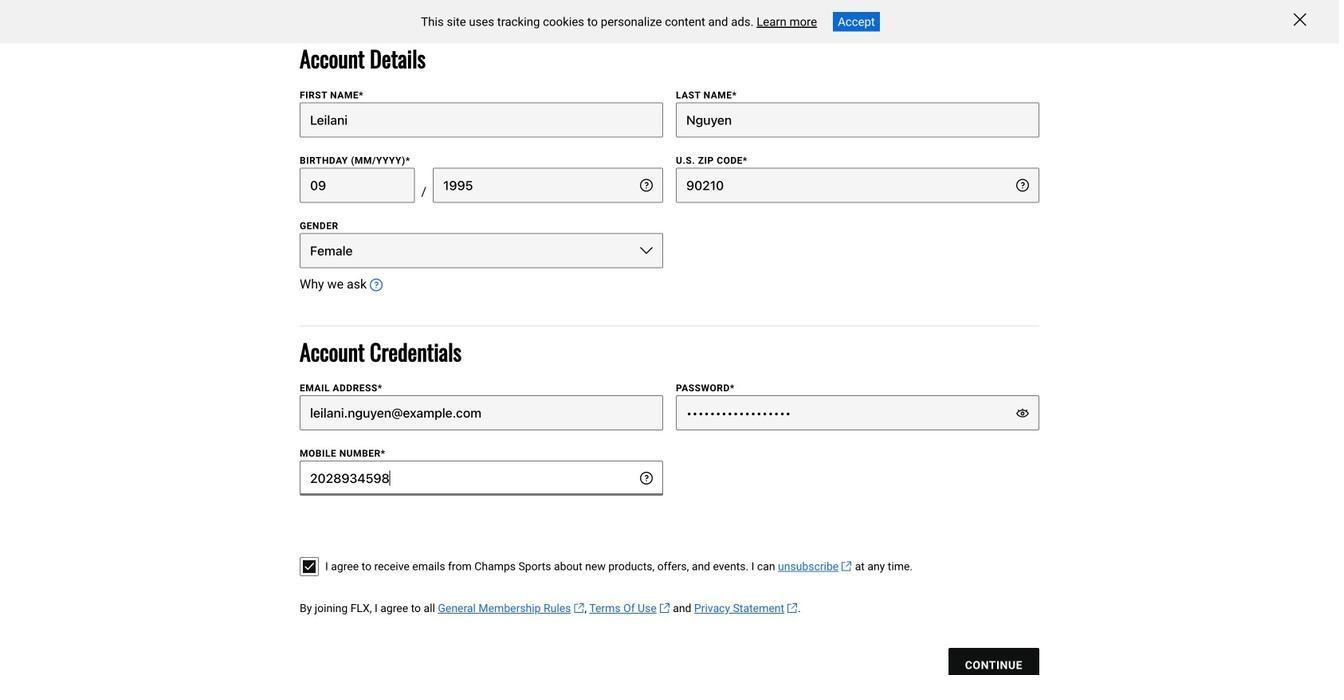 Task type: describe. For each thing, give the bounding box(es) containing it.
close image
[[1294, 13, 1306, 26]]

cookie banner region
[[0, 0, 1339, 43]]



Task type: locate. For each thing, give the bounding box(es) containing it.
None password field
[[676, 396, 1039, 431]]

None text field
[[300, 102, 663, 137], [676, 102, 1039, 137], [676, 168, 1039, 203], [300, 102, 663, 137], [676, 102, 1039, 137], [676, 168, 1039, 203]]

None email field
[[300, 396, 663, 431]]

required element
[[359, 90, 363, 101], [732, 90, 737, 101], [743, 155, 748, 166], [378, 383, 382, 394], [730, 383, 735, 394], [381, 448, 385, 459]]

None telephone field
[[300, 461, 663, 496]]

None text field
[[300, 168, 415, 203], [433, 168, 663, 203], [300, 168, 415, 203], [433, 168, 663, 203]]

show password image
[[1016, 407, 1029, 419]]

more information image
[[640, 179, 653, 192], [1016, 179, 1029, 192], [370, 279, 383, 291], [640, 472, 653, 485]]



